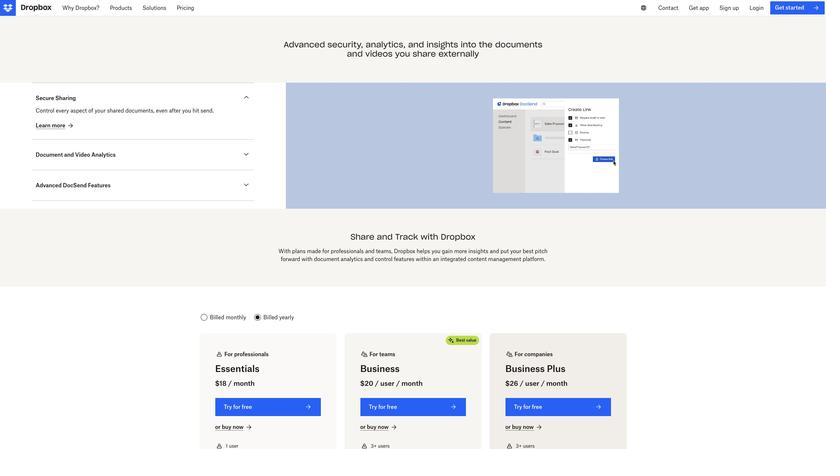Task type: describe. For each thing, give the bounding box(es) containing it.
an
[[433, 256, 439, 263]]

or buy now for business plus
[[505, 425, 534, 431]]

and left put
[[490, 248, 499, 255]]

and left control
[[364, 256, 374, 263]]

your inside with plans made for professionals and teams, dropbox helps you gain more insights and put your best pitch forward with document analytics and control features within an integrated content management platform.
[[510, 248, 521, 255]]

or for essentials
[[215, 425, 221, 431]]

free for essentials
[[242, 404, 252, 411]]

buy for business plus
[[512, 425, 522, 431]]

login
[[750, 5, 764, 11]]

and up teams,
[[377, 232, 393, 242]]

analytics,
[[366, 39, 406, 50]]

3+ for business
[[371, 444, 377, 450]]

aspect
[[70, 108, 87, 114]]

or buy now link for business plus
[[505, 424, 543, 432]]

try for free for business plus
[[514, 404, 542, 411]]

for for business plus
[[515, 352, 523, 358]]

value
[[466, 339, 476, 344]]

share
[[413, 49, 436, 59]]

shared
[[107, 108, 124, 114]]

for for essentials
[[224, 352, 233, 358]]

try for free for business
[[369, 404, 397, 411]]

try for free for essentials
[[224, 404, 252, 411]]

the
[[479, 39, 493, 50]]

share and track with dropbox
[[351, 232, 476, 242]]

5 / from the left
[[541, 380, 545, 388]]

$26
[[505, 380, 518, 388]]

video
[[75, 152, 90, 158]]

for companies
[[515, 352, 553, 358]]

for professionals
[[224, 352, 269, 358]]

try for essentials
[[224, 404, 232, 411]]

contact button
[[653, 0, 684, 16]]

advanced for advanced docsend features
[[36, 182, 62, 189]]

get started link
[[770, 1, 825, 15]]

documents
[[495, 39, 543, 50]]

$18
[[215, 380, 227, 388]]

$20 / user / month
[[360, 380, 423, 388]]

learn more
[[36, 122, 65, 129]]

with inside with plans made for professionals and teams, dropbox helps you gain more insights and put your best pitch forward with document analytics and control features within an integrated content management platform.
[[302, 256, 313, 263]]

documents,
[[125, 108, 155, 114]]

get for get app
[[689, 5, 698, 11]]

document
[[36, 152, 63, 158]]

users for business plus
[[523, 444, 535, 450]]

forward
[[281, 256, 300, 263]]

$26 / user / month
[[505, 380, 568, 388]]

and left "videos"
[[347, 49, 363, 59]]

for for essentials
[[233, 404, 240, 411]]

even
[[156, 108, 168, 114]]

best
[[456, 339, 465, 344]]

and left teams,
[[365, 248, 375, 255]]

hit
[[193, 108, 199, 114]]

3+ users for business
[[371, 444, 390, 450]]

get app
[[689, 5, 709, 11]]

3+ users for business plus
[[516, 444, 535, 450]]

control
[[375, 256, 393, 263]]

free for business plus
[[532, 404, 542, 411]]

0 vertical spatial your
[[95, 108, 106, 114]]

insights inside "advanced security, analytics, and insights into the documents and videos you share externally"
[[427, 39, 458, 50]]

content
[[468, 256, 487, 263]]

users for business
[[378, 444, 390, 450]]

business for business
[[360, 364, 400, 375]]

advanced security, analytics, and insights into the documents and videos you share externally
[[284, 39, 543, 59]]

sign
[[720, 5, 731, 11]]

or for business
[[360, 425, 366, 431]]

login link
[[744, 0, 769, 16]]

and right "analytics,"
[[408, 39, 424, 50]]

month for business
[[402, 380, 423, 388]]

app
[[700, 5, 709, 11]]

docsend
[[63, 182, 87, 189]]

helps
[[417, 248, 430, 255]]

1 horizontal spatial with
[[421, 232, 438, 242]]

integrated
[[441, 256, 466, 263]]

solutions button
[[137, 0, 172, 16]]

3 / from the left
[[396, 380, 400, 388]]

after
[[169, 108, 181, 114]]

products button
[[105, 0, 137, 16]]

sign up
[[720, 5, 739, 11]]

best
[[523, 248, 534, 255]]

/ for business plus
[[520, 380, 524, 388]]

dropbox inside with plans made for professionals and teams, dropbox helps you gain more insights and put your best pitch forward with document analytics and control features within an integrated content management platform.
[[394, 248, 415, 255]]

teams
[[379, 352, 395, 358]]

advanced for advanced security, analytics, and insights into the documents and videos you share externally
[[284, 39, 325, 50]]

solutions
[[143, 5, 166, 11]]

sharing
[[55, 95, 76, 102]]

plus
[[547, 364, 566, 375]]

control every aspect of your shared documents, even after you hit send.
[[36, 108, 214, 114]]

management
[[488, 256, 521, 263]]

learn
[[36, 122, 51, 129]]

billed yearly
[[263, 315, 294, 321]]

you for control every aspect of your shared documents, even after you hit send.
[[182, 108, 191, 114]]

contact
[[658, 5, 679, 11]]

send.
[[201, 108, 214, 114]]

advanced docsend features
[[36, 182, 111, 189]]

security,
[[328, 39, 363, 50]]

month for business plus
[[546, 380, 568, 388]]

secure
[[36, 95, 54, 102]]

into
[[461, 39, 476, 50]]

made
[[307, 248, 321, 255]]

user for business
[[380, 380, 395, 388]]

features
[[394, 256, 414, 263]]

control
[[36, 108, 54, 114]]

gain
[[442, 248, 453, 255]]

essentials
[[215, 364, 260, 375]]

more inside with plans made for professionals and teams, dropbox helps you gain more insights and put your best pitch forward with document analytics and control features within an integrated content management platform.
[[454, 248, 467, 255]]

yearly
[[279, 315, 294, 321]]



Task type: locate. For each thing, give the bounding box(es) containing it.
0 vertical spatial advanced
[[284, 39, 325, 50]]

1 horizontal spatial or buy now link
[[360, 424, 398, 432]]

free for business
[[387, 404, 397, 411]]

1 horizontal spatial now
[[378, 425, 389, 431]]

user for business plus
[[525, 380, 539, 388]]

1 try for free from the left
[[224, 404, 252, 411]]

0 vertical spatial more
[[52, 122, 65, 129]]

2 buy from the left
[[367, 425, 377, 431]]

billed monthly
[[210, 315, 246, 321]]

1 horizontal spatial user
[[380, 380, 395, 388]]

0 horizontal spatial dropbox
[[394, 248, 415, 255]]

up
[[733, 5, 739, 11]]

try for free link
[[215, 399, 321, 417], [360, 399, 466, 417], [505, 399, 611, 417]]

or for business plus
[[505, 425, 511, 431]]

get
[[775, 4, 784, 11], [689, 5, 698, 11]]

0 vertical spatial professionals
[[331, 248, 364, 255]]

1 horizontal spatial try for free link
[[360, 399, 466, 417]]

0 horizontal spatial month
[[234, 380, 255, 388]]

billed left the monthly
[[210, 315, 224, 321]]

try for business
[[369, 404, 377, 411]]

try
[[224, 404, 232, 411], [369, 404, 377, 411], [514, 404, 522, 411]]

1 horizontal spatial try for free
[[369, 404, 397, 411]]

0 vertical spatial you
[[395, 49, 410, 59]]

business for business plus
[[505, 364, 545, 375]]

sign up link
[[714, 0, 744, 16]]

learn more link
[[36, 122, 75, 130]]

1 horizontal spatial free
[[387, 404, 397, 411]]

0 horizontal spatial 3+ users
[[371, 444, 390, 450]]

1 horizontal spatial for
[[370, 352, 378, 358]]

teams,
[[376, 248, 393, 255]]

buy for essentials
[[222, 425, 231, 431]]

1 horizontal spatial users
[[523, 444, 535, 450]]

2 month from the left
[[402, 380, 423, 388]]

1 business from the left
[[360, 364, 400, 375]]

try down $26
[[514, 404, 522, 411]]

get inside 'dropdown button'
[[689, 5, 698, 11]]

2 / from the left
[[375, 380, 379, 388]]

and left video
[[64, 152, 74, 158]]

more up integrated
[[454, 248, 467, 255]]

2 users from the left
[[523, 444, 535, 450]]

business down for teams
[[360, 364, 400, 375]]

every
[[56, 108, 69, 114]]

None radio
[[253, 313, 295, 323]]

$20
[[360, 380, 373, 388]]

3 buy from the left
[[512, 425, 522, 431]]

professionals up essentials in the bottom of the page
[[234, 352, 269, 358]]

month
[[234, 380, 255, 388], [402, 380, 423, 388], [546, 380, 568, 388]]

put
[[501, 248, 509, 255]]

analytics
[[341, 256, 363, 263]]

None radio
[[199, 313, 248, 323]]

videos
[[365, 49, 393, 59]]

1 or from the left
[[215, 425, 221, 431]]

document and video analytics
[[36, 152, 116, 158]]

billed for billed yearly
[[263, 315, 278, 321]]

1 horizontal spatial get
[[775, 4, 784, 11]]

1 3+ users from the left
[[371, 444, 390, 450]]

or buy now link for essentials
[[215, 424, 253, 432]]

for for business
[[378, 404, 386, 411]]

you inside "advanced security, analytics, and insights into the documents and videos you share externally"
[[395, 49, 410, 59]]

for teams
[[370, 352, 395, 358]]

buy for business
[[367, 425, 377, 431]]

free down $18 / month in the left bottom of the page
[[242, 404, 252, 411]]

try for free down $18 / month in the left bottom of the page
[[224, 404, 252, 411]]

3+ for business plus
[[516, 444, 522, 450]]

1 horizontal spatial advanced
[[284, 39, 325, 50]]

with
[[421, 232, 438, 242], [302, 256, 313, 263]]

now for business
[[378, 425, 389, 431]]

1 vertical spatial advanced
[[36, 182, 62, 189]]

0 horizontal spatial user
[[229, 444, 238, 450]]

2 or from the left
[[360, 425, 366, 431]]

0 horizontal spatial try
[[224, 404, 232, 411]]

pricing link
[[172, 0, 200, 16]]

0 horizontal spatial try for free link
[[215, 399, 321, 417]]

dropbox
[[441, 232, 476, 242], [394, 248, 415, 255]]

billed for billed monthly
[[210, 315, 224, 321]]

2 horizontal spatial buy
[[512, 425, 522, 431]]

for up document
[[323, 248, 329, 255]]

for left teams in the bottom of the page
[[370, 352, 378, 358]]

of
[[88, 108, 93, 114]]

track
[[395, 232, 418, 242]]

why dropbox?
[[62, 5, 99, 11]]

more
[[52, 122, 65, 129], [454, 248, 467, 255]]

1 / from the left
[[228, 380, 232, 388]]

0 horizontal spatial or buy now link
[[215, 424, 253, 432]]

you
[[395, 49, 410, 59], [182, 108, 191, 114], [432, 248, 441, 255]]

1
[[226, 444, 228, 450]]

1 vertical spatial dropbox
[[394, 248, 415, 255]]

for for business plus
[[524, 404, 531, 411]]

your
[[95, 108, 106, 114], [510, 248, 521, 255]]

monthly
[[226, 315, 246, 321]]

0 horizontal spatial try for free
[[224, 404, 252, 411]]

1 billed from the left
[[210, 315, 224, 321]]

1 now from the left
[[233, 425, 244, 431]]

user down "business plus"
[[525, 380, 539, 388]]

dropbox up the gain
[[441, 232, 476, 242]]

try for business plus
[[514, 404, 522, 411]]

try for free down $20 / user / month
[[369, 404, 397, 411]]

1 or buy now link from the left
[[215, 424, 253, 432]]

1 horizontal spatial try
[[369, 404, 377, 411]]

0 horizontal spatial billed
[[210, 315, 224, 321]]

you left hit
[[182, 108, 191, 114]]

dropbox up features
[[394, 248, 415, 255]]

0 vertical spatial dropbox
[[441, 232, 476, 242]]

2 free from the left
[[387, 404, 397, 411]]

your right of
[[95, 108, 106, 114]]

analytics
[[91, 152, 116, 158]]

for left companies
[[515, 352, 523, 358]]

insights up content
[[469, 248, 488, 255]]

professionals up analytics
[[331, 248, 364, 255]]

platform.
[[523, 256, 545, 263]]

0 horizontal spatial your
[[95, 108, 106, 114]]

1 horizontal spatial billed
[[263, 315, 278, 321]]

2 business from the left
[[505, 364, 545, 375]]

1 free from the left
[[242, 404, 252, 411]]

1 users from the left
[[378, 444, 390, 450]]

2 or buy now link from the left
[[360, 424, 398, 432]]

0 horizontal spatial get
[[689, 5, 698, 11]]

companies
[[524, 352, 553, 358]]

0 horizontal spatial buy
[[222, 425, 231, 431]]

for down $18 / month in the left bottom of the page
[[233, 404, 240, 411]]

advanced inside "advanced security, analytics, and insights into the documents and videos you share externally"
[[284, 39, 325, 50]]

you for with plans made for professionals and teams, dropbox helps you gain more insights and put your best pitch forward with document analytics and control features within an integrated content management platform.
[[432, 248, 441, 255]]

0 vertical spatial with
[[421, 232, 438, 242]]

1 for from the left
[[224, 352, 233, 358]]

2 try for free from the left
[[369, 404, 397, 411]]

2 3+ users from the left
[[516, 444, 535, 450]]

users
[[378, 444, 390, 450], [523, 444, 535, 450]]

more down the every
[[52, 122, 65, 129]]

insights left 'into' in the top of the page
[[427, 39, 458, 50]]

buy
[[222, 425, 231, 431], [367, 425, 377, 431], [512, 425, 522, 431]]

try for free
[[224, 404, 252, 411], [369, 404, 397, 411], [514, 404, 542, 411]]

0 horizontal spatial for
[[224, 352, 233, 358]]

professionals inside with plans made for professionals and teams, dropbox helps you gain more insights and put your best pitch forward with document analytics and control features within an integrated content management platform.
[[331, 248, 364, 255]]

dropbox?
[[75, 5, 99, 11]]

pitch
[[535, 248, 548, 255]]

3 or buy now from the left
[[505, 425, 534, 431]]

for up essentials in the bottom of the page
[[224, 352, 233, 358]]

0 horizontal spatial 3+
[[371, 444, 377, 450]]

plans
[[292, 248, 306, 255]]

1 horizontal spatial your
[[510, 248, 521, 255]]

try down $20
[[369, 404, 377, 411]]

user right $20
[[380, 380, 395, 388]]

0 horizontal spatial free
[[242, 404, 252, 411]]

2 for from the left
[[370, 352, 378, 358]]

2 billed from the left
[[263, 315, 278, 321]]

1 horizontal spatial insights
[[469, 248, 488, 255]]

0 horizontal spatial with
[[302, 256, 313, 263]]

2 or buy now from the left
[[360, 425, 389, 431]]

with plans made for professionals and teams, dropbox helps you gain more insights and put your best pitch forward with document analytics and control features within an integrated content management platform.
[[279, 248, 548, 263]]

insights
[[427, 39, 458, 50], [469, 248, 488, 255]]

features
[[88, 182, 111, 189]]

try for free down $26 / user / month
[[514, 404, 542, 411]]

3 for from the left
[[515, 352, 523, 358]]

1 horizontal spatial dropbox
[[441, 232, 476, 242]]

billed left yearly on the bottom left
[[263, 315, 278, 321]]

secure sharing
[[36, 95, 76, 102]]

started
[[786, 4, 804, 11]]

1 horizontal spatial or buy now
[[360, 425, 389, 431]]

0 horizontal spatial advanced
[[36, 182, 62, 189]]

2 horizontal spatial try for free
[[514, 404, 542, 411]]

get app button
[[684, 0, 714, 16]]

with up helps
[[421, 232, 438, 242]]

for for business
[[370, 352, 378, 358]]

1 horizontal spatial you
[[395, 49, 410, 59]]

$18 / month
[[215, 380, 255, 388]]

you up an
[[432, 248, 441, 255]]

for down $26 / user / month
[[524, 404, 531, 411]]

3 try for free from the left
[[514, 404, 542, 411]]

2 now from the left
[[378, 425, 389, 431]]

you left share
[[395, 49, 410, 59]]

or
[[215, 425, 221, 431], [360, 425, 366, 431], [505, 425, 511, 431]]

/ for essentials
[[228, 380, 232, 388]]

2 horizontal spatial or
[[505, 425, 511, 431]]

3 try from the left
[[514, 404, 522, 411]]

with down made
[[302, 256, 313, 263]]

0 horizontal spatial insights
[[427, 39, 458, 50]]

1 horizontal spatial 3+ users
[[516, 444, 535, 450]]

3+ users
[[371, 444, 390, 450], [516, 444, 535, 450]]

1 horizontal spatial business
[[505, 364, 545, 375]]

try for free link for business plus
[[505, 399, 611, 417]]

2 horizontal spatial try for free link
[[505, 399, 611, 417]]

get for get started
[[775, 4, 784, 11]]

get started
[[775, 4, 804, 11]]

free down $26 / user / month
[[532, 404, 542, 411]]

or buy now
[[215, 425, 244, 431], [360, 425, 389, 431], [505, 425, 534, 431]]

3 or buy now link from the left
[[505, 424, 543, 432]]

/ for business
[[375, 380, 379, 388]]

1 buy from the left
[[222, 425, 231, 431]]

0 horizontal spatial users
[[378, 444, 390, 450]]

why dropbox? button
[[57, 0, 105, 16]]

get left app
[[689, 5, 698, 11]]

you inside with plans made for professionals and teams, dropbox helps you gain more insights and put your best pitch forward with document analytics and control features within an integrated content management platform.
[[432, 248, 441, 255]]

business plus
[[505, 364, 566, 375]]

0 horizontal spatial now
[[233, 425, 244, 431]]

1 vertical spatial with
[[302, 256, 313, 263]]

1 vertical spatial your
[[510, 248, 521, 255]]

0 horizontal spatial or buy now
[[215, 425, 244, 431]]

1 horizontal spatial or
[[360, 425, 366, 431]]

1 horizontal spatial 3+
[[516, 444, 522, 450]]

2 3+ from the left
[[516, 444, 522, 450]]

or buy now link
[[215, 424, 253, 432], [360, 424, 398, 432], [505, 424, 543, 432]]

0 horizontal spatial professionals
[[234, 352, 269, 358]]

billed
[[210, 315, 224, 321], [263, 315, 278, 321]]

2 horizontal spatial try
[[514, 404, 522, 411]]

1 vertical spatial more
[[454, 248, 467, 255]]

1 horizontal spatial month
[[402, 380, 423, 388]]

user right '1'
[[229, 444, 238, 450]]

2 horizontal spatial now
[[523, 425, 534, 431]]

3 now from the left
[[523, 425, 534, 431]]

insights inside with plans made for professionals and teams, dropbox helps you gain more insights and put your best pitch forward with document analytics and control features within an integrated content management platform.
[[469, 248, 488, 255]]

3 try for free link from the left
[[505, 399, 611, 417]]

3 or from the left
[[505, 425, 511, 431]]

3 free from the left
[[532, 404, 542, 411]]

1 horizontal spatial more
[[454, 248, 467, 255]]

0 vertical spatial insights
[[427, 39, 458, 50]]

0 horizontal spatial you
[[182, 108, 191, 114]]

try for free link for business
[[360, 399, 466, 417]]

2 horizontal spatial or buy now link
[[505, 424, 543, 432]]

1 month from the left
[[234, 380, 255, 388]]

0 horizontal spatial more
[[52, 122, 65, 129]]

or buy now for essentials
[[215, 425, 244, 431]]

with
[[279, 248, 291, 255]]

1 3+ from the left
[[371, 444, 377, 450]]

externally
[[439, 49, 479, 59]]

0 horizontal spatial or
[[215, 425, 221, 431]]

best value
[[456, 339, 476, 344]]

why
[[62, 5, 74, 11]]

1 vertical spatial professionals
[[234, 352, 269, 358]]

1 horizontal spatial professionals
[[331, 248, 364, 255]]

try for free link for essentials
[[215, 399, 321, 417]]

1 vertical spatial insights
[[469, 248, 488, 255]]

2 horizontal spatial free
[[532, 404, 542, 411]]

and
[[408, 39, 424, 50], [347, 49, 363, 59], [64, 152, 74, 158], [377, 232, 393, 242], [365, 248, 375, 255], [490, 248, 499, 255], [364, 256, 374, 263]]

1 try for free link from the left
[[215, 399, 321, 417]]

2 try for free link from the left
[[360, 399, 466, 417]]

share
[[351, 232, 374, 242]]

now for business plus
[[523, 425, 534, 431]]

business down for companies
[[505, 364, 545, 375]]

2 horizontal spatial month
[[546, 380, 568, 388]]

2 vertical spatial you
[[432, 248, 441, 255]]

1 try from the left
[[224, 404, 232, 411]]

4 / from the left
[[520, 380, 524, 388]]

document
[[314, 256, 339, 263]]

a user creating a link with the requirement that an email and passcode be provided for viewing the file, and with the permission that the file can be downloaded image
[[302, 99, 810, 193]]

now
[[233, 425, 244, 431], [378, 425, 389, 431], [523, 425, 534, 431]]

1 user
[[226, 444, 238, 450]]

get left started
[[775, 4, 784, 11]]

or buy now link for business
[[360, 424, 398, 432]]

2 horizontal spatial for
[[515, 352, 523, 358]]

1 or buy now from the left
[[215, 425, 244, 431]]

1 horizontal spatial buy
[[367, 425, 377, 431]]

your right put
[[510, 248, 521, 255]]

now for essentials
[[233, 425, 244, 431]]

0 horizontal spatial business
[[360, 364, 400, 375]]

pricing
[[177, 5, 194, 11]]

try down $18
[[224, 404, 232, 411]]

1 vertical spatial you
[[182, 108, 191, 114]]

within
[[416, 256, 432, 263]]

2 horizontal spatial or buy now
[[505, 425, 534, 431]]

2 horizontal spatial you
[[432, 248, 441, 255]]

2 try from the left
[[369, 404, 377, 411]]

2 horizontal spatial user
[[525, 380, 539, 388]]

for down $20 / user / month
[[378, 404, 386, 411]]

3 month from the left
[[546, 380, 568, 388]]

for inside with plans made for professionals and teams, dropbox helps you gain more insights and put your best pitch forward with document analytics and control features within an integrated content management platform.
[[323, 248, 329, 255]]

free down $20 / user / month
[[387, 404, 397, 411]]

or buy now for business
[[360, 425, 389, 431]]

for
[[224, 352, 233, 358], [370, 352, 378, 358], [515, 352, 523, 358]]



Task type: vqa. For each thing, say whether or not it's contained in the screenshot.
the bottommost 'All'
no



